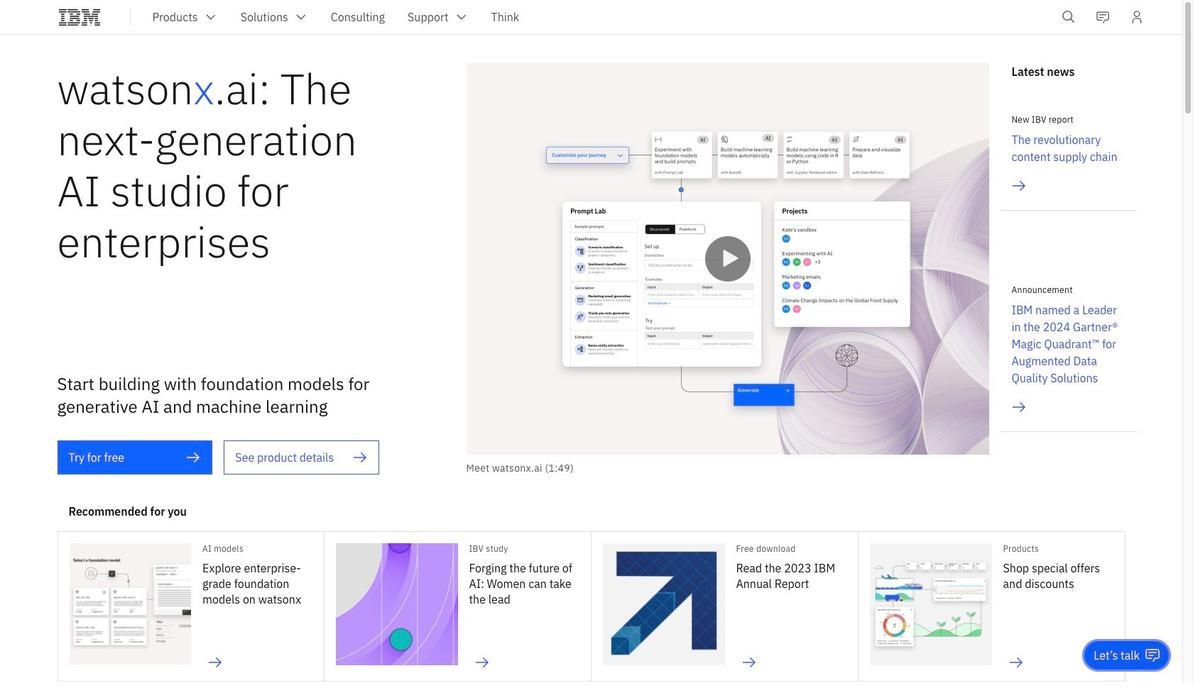 Task type: describe. For each thing, give the bounding box(es) containing it.
let's talk element
[[1094, 648, 1140, 664]]



Task type: vqa. For each thing, say whether or not it's contained in the screenshot.
Your privacy choices element
no



